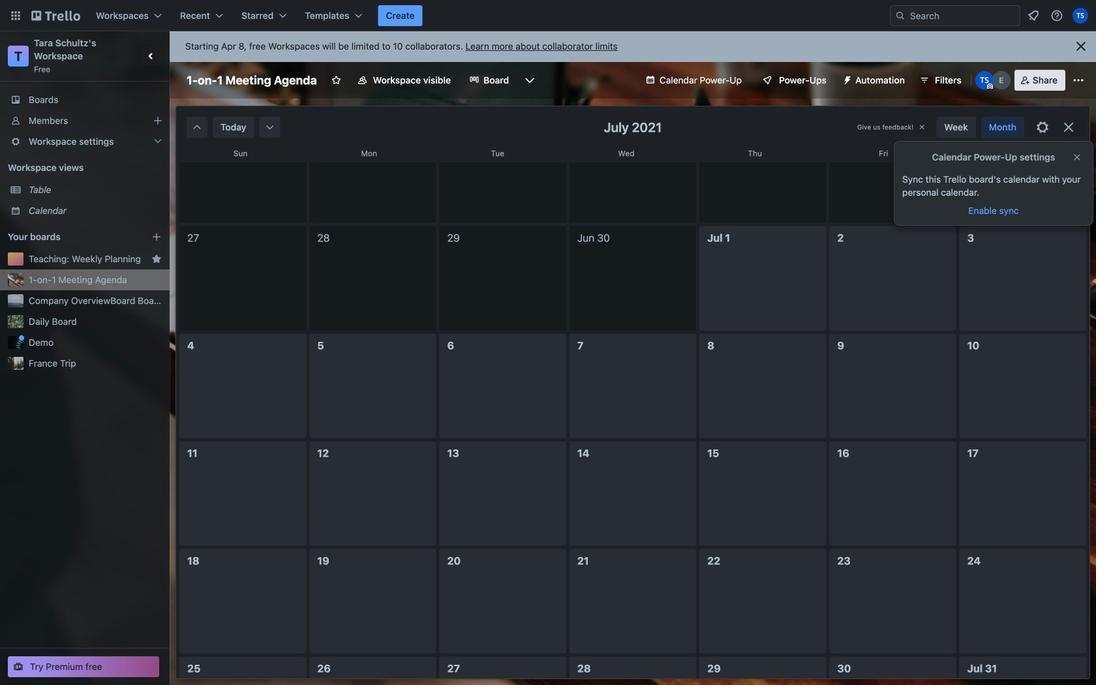 Task type: describe. For each thing, give the bounding box(es) containing it.
open information menu image
[[1051, 9, 1064, 22]]

starred icon image
[[151, 254, 162, 264]]

primary element
[[0, 0, 1097, 31]]

Search field
[[891, 5, 1021, 26]]

0 vertical spatial sm image
[[838, 70, 856, 88]]

your boards with 6 items element
[[8, 229, 132, 245]]



Task type: vqa. For each thing, say whether or not it's contained in the screenshot.
"Watch" Button
no



Task type: locate. For each thing, give the bounding box(es) containing it.
tara schultz (taraschultz7) image inside primary element
[[1073, 8, 1089, 24]]

add board image
[[151, 232, 162, 242]]

0 vertical spatial tara schultz (taraschultz7) image
[[1073, 8, 1089, 24]]

0 horizontal spatial sm image
[[191, 121, 204, 134]]

1 horizontal spatial tara schultz (taraschultz7) image
[[1073, 8, 1089, 24]]

1 vertical spatial sm image
[[191, 121, 204, 134]]

back to home image
[[31, 5, 80, 26]]

this member is an admin of this board. image
[[988, 84, 994, 89]]

sm image
[[838, 70, 856, 88], [191, 121, 204, 134]]

workspace navigation collapse icon image
[[142, 47, 161, 65]]

0 horizontal spatial tara schultz (taraschultz7) image
[[976, 71, 994, 89]]

customize views image
[[524, 74, 537, 87]]

ethanhunt1 (ethanhunt117) image
[[993, 71, 1011, 89]]

show menu image
[[1073, 74, 1086, 87]]

1 vertical spatial tara schultz (taraschultz7) image
[[976, 71, 994, 89]]

search image
[[896, 10, 906, 21]]

tara schultz (taraschultz7) image
[[1073, 8, 1089, 24], [976, 71, 994, 89]]

star or unstar board image
[[332, 75, 342, 86]]

sm image
[[264, 121, 277, 134]]

1 horizontal spatial sm image
[[838, 70, 856, 88]]

0 notifications image
[[1026, 8, 1042, 24]]

Board name text field
[[180, 70, 324, 91]]



